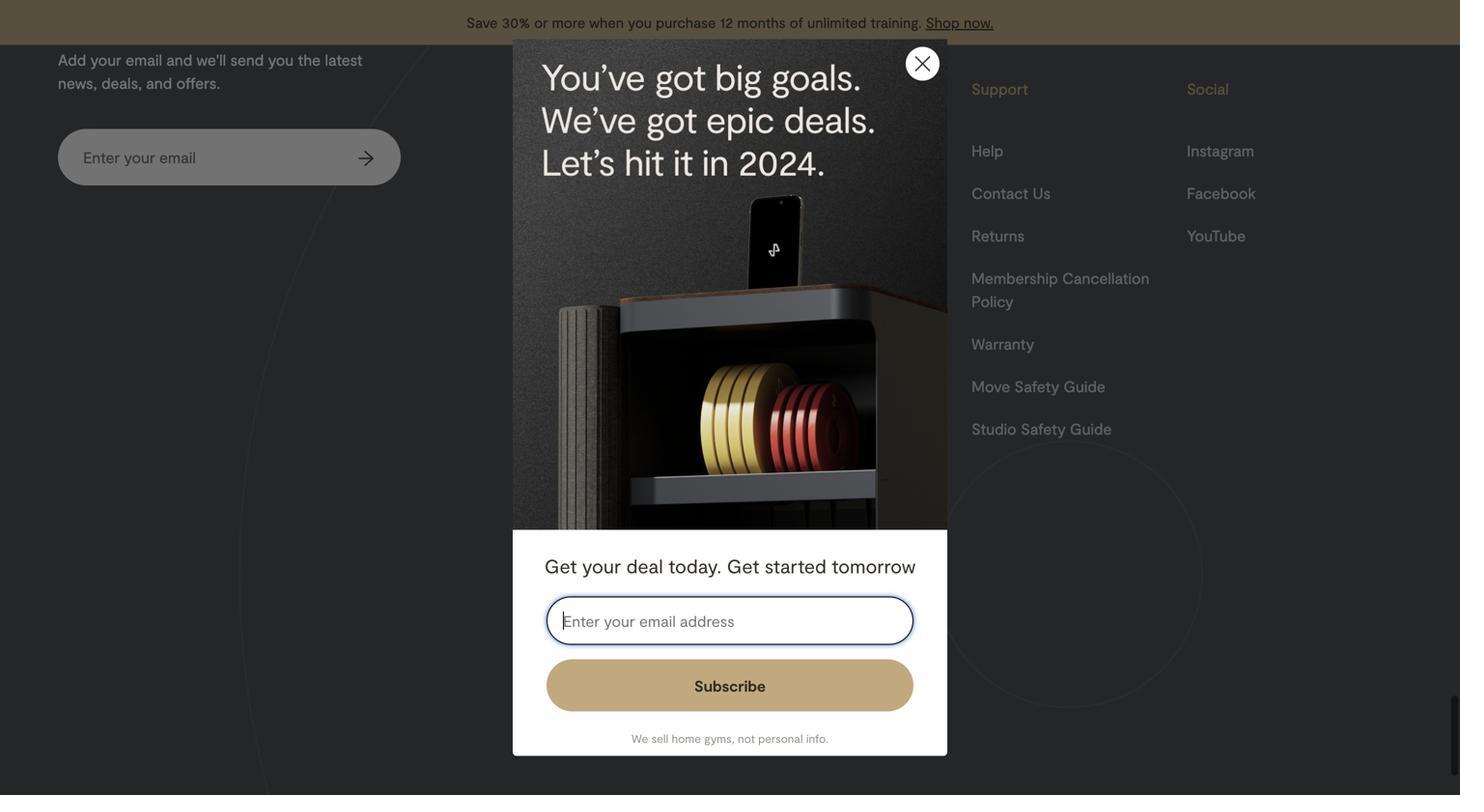 Task type: describe. For each thing, give the bounding box(es) containing it.
personal
[[759, 731, 803, 745]]

facebook
[[1187, 183, 1257, 201]]

we'll
[[197, 49, 226, 68]]

12
[[720, 14, 734, 31]]

sell
[[652, 731, 669, 745]]

the
[[298, 49, 321, 68]]

1 vertical spatial move
[[972, 376, 1011, 394]]

offers.
[[176, 73, 220, 91]]

membership cancellation policy
[[972, 268, 1150, 309]]

cancellation
[[1063, 268, 1150, 286]]

news,
[[58, 73, 97, 91]]

accessories
[[541, 268, 625, 286]]

tempo core
[[541, 140, 627, 159]]

tempo for tempo move
[[541, 183, 589, 201]]

info.
[[807, 731, 829, 745]]

apparel store link
[[541, 310, 637, 329]]

core
[[593, 140, 627, 159]]

learn
[[757, 78, 796, 97]]

contact us link
[[972, 183, 1051, 201]]

0 horizontal spatial move
[[593, 183, 632, 201]]

returns
[[972, 225, 1025, 244]]

instagram
[[1187, 140, 1255, 159]]

membership
[[972, 268, 1059, 286]]

tempo careers
[[757, 225, 863, 244]]

send
[[230, 49, 264, 68]]

about tempo
[[757, 183, 851, 201]]

social
[[1187, 78, 1230, 97]]

tempo up careers
[[803, 183, 851, 201]]

careers
[[808, 225, 863, 244]]

deals,
[[101, 73, 142, 91]]

2 get from the left
[[727, 554, 760, 577]]

Enter your email address email field
[[547, 597, 914, 645]]

purchase
[[656, 14, 716, 31]]

we
[[632, 731, 649, 745]]

close dialog 1 image
[[906, 47, 940, 81]]

now.
[[964, 14, 994, 31]]

studio safety guide
[[972, 419, 1112, 437]]

you inside add your email and we'll send you the latest news, deals, and offers.
[[268, 49, 294, 68]]

Enter your email email field
[[58, 128, 401, 185]]

more
[[552, 14, 586, 31]]

store for apparel store
[[599, 310, 637, 329]]

save 30% or more when you purchase 12 months of unlimited training. shop now.
[[467, 14, 994, 31]]

not
[[738, 731, 755, 745]]

safety for move
[[1015, 376, 1060, 394]]

months
[[738, 14, 786, 31]]

subscribe button
[[547, 659, 914, 712]]

your for add
[[90, 49, 121, 68]]

get your deal today. get started tomorrow
[[545, 554, 916, 577]]

support
[[972, 78, 1029, 97]]

unlimited
[[808, 14, 867, 31]]

facebook link
[[1187, 183, 1257, 201]]

gyms,
[[705, 731, 735, 745]]

we sell home gyms, not personal info.
[[632, 731, 829, 745]]

warranty
[[972, 334, 1035, 352]]

about
[[757, 183, 799, 201]]

policy
[[972, 291, 1014, 309]]

store for accessories store
[[629, 268, 667, 286]]

youtube
[[1187, 225, 1246, 244]]

accessories store link
[[541, 268, 667, 286]]

the beat blog link
[[757, 310, 852, 329]]

guide for studio safety guide
[[1070, 419, 1112, 437]]

home
[[672, 731, 701, 745]]

blog
[[822, 310, 852, 329]]

0 vertical spatial studio
[[593, 225, 638, 244]]

today.
[[669, 554, 722, 577]]



Task type: locate. For each thing, give the bounding box(es) containing it.
beat
[[787, 310, 818, 329]]

0 horizontal spatial get
[[545, 554, 577, 577]]

or
[[534, 14, 548, 31]]

coverage
[[798, 268, 865, 286]]

you right when
[[628, 14, 652, 31]]

guide up studio safety guide
[[1064, 376, 1106, 394]]

us
[[1033, 183, 1051, 201]]

experience
[[757, 140, 835, 159]]

1 horizontal spatial move
[[972, 376, 1011, 394]]

add
[[58, 49, 86, 68]]

accessories store
[[541, 268, 667, 286]]

your
[[90, 49, 121, 68], [582, 554, 621, 577]]

youtube link
[[1187, 225, 1246, 244]]

safety down move safety guide link
[[1021, 419, 1066, 437]]

and down "email"
[[146, 73, 172, 91]]

latest
[[325, 49, 363, 68]]

your left "deal"
[[582, 554, 621, 577]]

tempo for tempo studio
[[541, 225, 589, 244]]

0 vertical spatial guide
[[1064, 376, 1106, 394]]

press coverage
[[757, 268, 865, 286]]

1 vertical spatial studio
[[972, 419, 1017, 437]]

safety up studio safety guide
[[1015, 376, 1060, 394]]

of
[[790, 14, 804, 31]]

get right "today."
[[727, 554, 760, 577]]

when
[[590, 14, 624, 31]]

tempo for tempo core
[[541, 140, 589, 159]]

returns link
[[972, 225, 1025, 244]]

tempo
[[541, 140, 589, 159], [541, 183, 589, 201], [803, 183, 851, 201], [541, 225, 589, 244], [757, 225, 804, 244]]

0 vertical spatial your
[[90, 49, 121, 68]]

0 horizontal spatial you
[[268, 49, 294, 68]]

shop now. link
[[926, 14, 994, 31]]

your for get
[[582, 554, 621, 577]]

help link
[[972, 140, 1004, 159]]

shop
[[926, 14, 960, 31], [541, 78, 577, 97]]

get left "deal"
[[545, 554, 577, 577]]

deal
[[627, 554, 664, 577]]

1 horizontal spatial your
[[582, 554, 621, 577]]

0 vertical spatial and
[[167, 49, 192, 68]]

"you've got big goals. we've got epic deals. let's hit it in 2024." with an image of tempo move below image
[[513, 39, 948, 530]]

0 horizontal spatial your
[[90, 49, 121, 68]]

tomorrow
[[832, 554, 916, 577]]

tempo left core
[[541, 140, 589, 159]]

1 vertical spatial you
[[268, 49, 294, 68]]

move down core
[[593, 183, 632, 201]]

store down accessories store
[[599, 310, 637, 329]]

you left the
[[268, 49, 294, 68]]

1 vertical spatial safety
[[1021, 419, 1066, 437]]

store right accessories
[[629, 268, 667, 286]]

training.
[[871, 14, 922, 31]]

you
[[628, 14, 652, 31], [268, 49, 294, 68]]

and up the offers.
[[167, 49, 192, 68]]

0 horizontal spatial shop
[[541, 78, 577, 97]]

the
[[757, 310, 783, 329]]

0 horizontal spatial studio
[[593, 225, 638, 244]]

tempo down "tempo core" link
[[541, 183, 589, 201]]

1 get from the left
[[545, 554, 577, 577]]

tempo core link
[[541, 140, 627, 159]]

add your email and we'll send you the latest news, deals, and offers.
[[58, 49, 363, 91]]

warranty link
[[972, 334, 1035, 352]]

instagram link
[[1187, 140, 1255, 159]]

press
[[757, 268, 794, 286]]

move safety guide
[[972, 376, 1106, 394]]

contact us
[[972, 183, 1051, 201]]

1 vertical spatial your
[[582, 554, 621, 577]]

studio safety guide link
[[972, 419, 1112, 437]]

1 horizontal spatial you
[[628, 14, 652, 31]]

shop left 'now.'
[[926, 14, 960, 31]]

tempo down the 'about'
[[757, 225, 804, 244]]

move
[[593, 183, 632, 201], [972, 376, 1011, 394]]

tempo move
[[541, 183, 632, 201]]

tempo up accessories
[[541, 225, 589, 244]]

press coverage link
[[757, 268, 865, 286]]

guide down the move safety guide
[[1070, 419, 1112, 437]]

0 vertical spatial shop
[[926, 14, 960, 31]]

move safety guide link
[[972, 376, 1106, 394]]

1 vertical spatial and
[[146, 73, 172, 91]]

tempo studio link
[[541, 225, 638, 244]]

shop down more
[[541, 78, 577, 97]]

experience link
[[757, 140, 835, 159]]

guide for move safety guide
[[1064, 376, 1106, 394]]

started
[[765, 554, 827, 577]]

0 vertical spatial safety
[[1015, 376, 1060, 394]]

membership cancellation policy link
[[972, 268, 1150, 309]]

apparel store
[[541, 310, 637, 329]]

store
[[629, 268, 667, 286], [599, 310, 637, 329]]

tempo for tempo careers
[[757, 225, 804, 244]]

your up deals,
[[90, 49, 121, 68]]

studio
[[593, 225, 638, 244], [972, 419, 1017, 437]]

30%
[[502, 14, 530, 31]]

about tempo link
[[757, 183, 851, 201]]

safety for studio
[[1021, 419, 1066, 437]]

your inside add your email and we'll send you the latest news, deals, and offers.
[[90, 49, 121, 68]]

studio down move safety guide link
[[972, 419, 1017, 437]]

1 vertical spatial guide
[[1070, 419, 1112, 437]]

1 vertical spatial store
[[599, 310, 637, 329]]

subscribe
[[695, 676, 766, 695]]

studio up the accessories store link
[[593, 225, 638, 244]]

1 horizontal spatial studio
[[972, 419, 1017, 437]]

help
[[972, 140, 1004, 159]]

tempo studio
[[541, 225, 638, 244]]

apparel
[[541, 310, 595, 329]]

move down warranty link
[[972, 376, 1011, 394]]

guide
[[1064, 376, 1106, 394], [1070, 419, 1112, 437]]

and
[[167, 49, 192, 68], [146, 73, 172, 91]]

safety
[[1015, 376, 1060, 394], [1021, 419, 1066, 437]]

0 vertical spatial store
[[629, 268, 667, 286]]

email
[[126, 49, 162, 68]]

0 vertical spatial move
[[593, 183, 632, 201]]

save
[[467, 14, 498, 31]]

1 horizontal spatial get
[[727, 554, 760, 577]]

0 vertical spatial you
[[628, 14, 652, 31]]

tempo move link
[[541, 183, 632, 201]]

the beat blog
[[757, 310, 852, 329]]

get
[[545, 554, 577, 577], [727, 554, 760, 577]]

contact
[[972, 183, 1029, 201]]

1 horizontal spatial shop
[[926, 14, 960, 31]]

1 vertical spatial shop
[[541, 78, 577, 97]]

tempo careers link
[[757, 225, 863, 244]]



Task type: vqa. For each thing, say whether or not it's contained in the screenshot.
Studio Safety Guide link
yes



